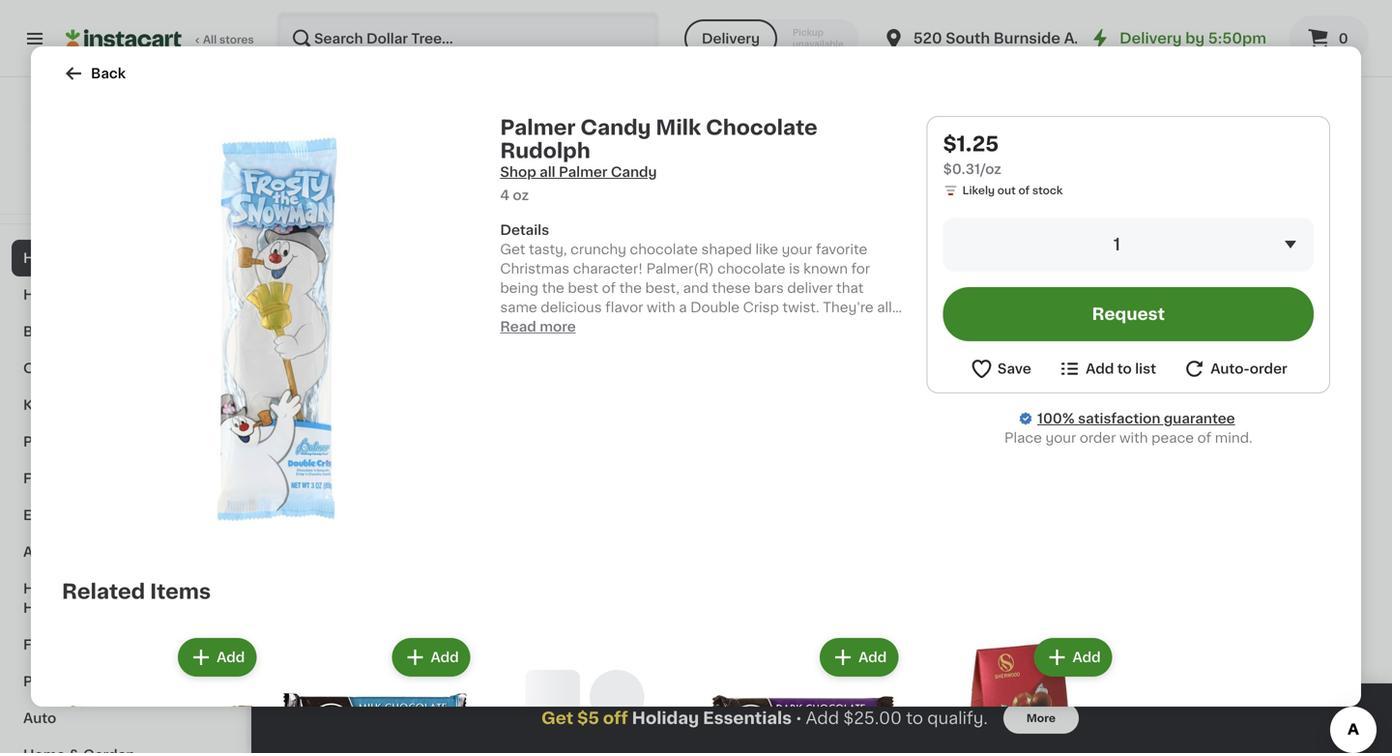 Task type: locate. For each thing, give the bounding box(es) containing it.
instacart logo image
[[66, 27, 182, 50]]

1 vertical spatial to
[[906, 710, 923, 727]]

delivery inside button
[[702, 32, 760, 45]]

4 25 from the left
[[851, 267, 865, 278]]

holiday inside 'link'
[[23, 251, 77, 265]]

$ up truenorth black cherry
[[1013, 267, 1020, 278]]

$ up palmer candy milk chocolate rudolph
[[833, 267, 841, 278]]

rudolph inside palmer candy milk chocolate rudolph
[[903, 311, 961, 325]]

home improvement & hardware link
[[12, 570, 235, 627]]

1 vertical spatial 12
[[848, 44, 860, 55]]

rudolph inside palmer candy milk chocolate rudolph shop all palmer candy 4 oz
[[500, 141, 590, 161]]

essentials up household link
[[80, 251, 152, 265]]

2 horizontal spatial milk
[[1281, 44, 1309, 58]]

oz down light
[[664, 25, 676, 35]]

qualify.
[[927, 710, 988, 727]]

5 25 from the left
[[1031, 267, 1045, 278]]

1 vertical spatial truenorth
[[1009, 292, 1078, 306]]

0 horizontal spatial stock
[[919, 350, 949, 360]]

0 horizontal spatial 12
[[650, 25, 661, 35]]

delivery down the mix, at right top
[[1120, 31, 1182, 45]]

christmas up the bomb
[[1225, 25, 1294, 39]]

0 horizontal spatial to
[[906, 710, 923, 727]]

0 horizontal spatial palmer
[[500, 117, 576, 138]]

1 vertical spatial essentials
[[703, 710, 792, 727]]

$ 1 25 up truenorth black cherry
[[1013, 266, 1045, 287]]

0 vertical spatial to
[[1117, 362, 1132, 376]]

1 horizontal spatial palmer
[[830, 292, 877, 306]]

oz
[[664, 25, 676, 35], [862, 44, 875, 55], [1034, 44, 1046, 55], [513, 189, 529, 202]]

paint
[[577, 25, 612, 39]]

supplies
[[81, 398, 141, 412], [109, 435, 169, 449]]

candy inside "tootsie pops blackberry, black cherry assorted gummy candy lumps of coal dots"
[[528, 350, 573, 364]]

25 down 'gluten-'
[[492, 267, 506, 278]]

25 up the party!
[[1211, 267, 1225, 278]]

0 horizontal spatial christmas
[[290, 292, 359, 306]]

$ 1 25 for party! paper plates
[[1193, 266, 1225, 287]]

paper
[[1234, 292, 1273, 306]]

chocolate inside palmer candy milk chocolate rudolph
[[830, 311, 900, 325]]

2 25 from the left
[[492, 267, 506, 278]]

0 horizontal spatial delivery
[[702, 32, 760, 45]]

out
[[998, 185, 1016, 196], [884, 350, 902, 360]]

1 horizontal spatial milk
[[928, 292, 956, 306]]

palmer inside palmer candy milk chocolate rudolph
[[830, 292, 877, 306]]

to left list
[[1117, 362, 1132, 376]]

holiday
[[23, 251, 77, 265], [344, 311, 396, 325], [632, 710, 699, 727]]

add inside treatment tracker modal dialog
[[806, 710, 839, 727]]

craft
[[85, 362, 121, 375]]

truenorth inside truenorth cucumber lime 6 x 12 oz
[[830, 6, 898, 19]]

dollar tree logo image
[[105, 101, 142, 137]]

all stores
[[203, 34, 254, 45]]

related
[[62, 582, 145, 602]]

-
[[515, 44, 521, 58]]

1 horizontal spatial to
[[1117, 362, 1132, 376]]

0 vertical spatial holiday
[[23, 251, 77, 265]]

likely out of stock
[[963, 185, 1063, 196], [849, 350, 949, 360]]

apparel & accessories
[[23, 545, 181, 559]]

$ for christmas house santa friends holiday plushies
[[294, 267, 301, 278]]

to inside button
[[1117, 362, 1132, 376]]

1 vertical spatial stock
[[919, 350, 949, 360]]

1 vertical spatial milk
[[656, 117, 701, 138]]

$ 1 25 up friends
[[294, 266, 326, 287]]

candy inside palmer candy milk chocolate rudolph shop all palmer candy 4 oz
[[580, 117, 651, 138]]

0 horizontal spatial rudolph
[[500, 141, 590, 161]]

2 horizontal spatial holiday
[[632, 710, 699, 727]]

1 for truenorth black cherry
[[1020, 266, 1029, 287]]

essentials inside 'link'
[[80, 251, 152, 265]]

0 horizontal spatial black
[[550, 311, 587, 325]]

delivery by 5:50pm
[[1120, 31, 1267, 45]]

& right food on the bottom
[[62, 638, 73, 652]]

0 vertical spatial request
[[916, 108, 975, 122]]

milk inside palmer candy milk chocolate rudolph shop all palmer candy 4 oz
[[656, 117, 701, 138]]

candies
[[705, 292, 761, 306]]

None search field
[[277, 12, 659, 66]]

mix,
[[1130, 6, 1158, 19]]

personal
[[23, 675, 84, 688]]

2 vertical spatial milk
[[928, 292, 956, 306]]

0 vertical spatial truenorth
[[830, 6, 898, 19]]

chocolate for palmer candy milk chocolate rudolph
[[830, 311, 900, 325]]

treatment tracker modal dialog
[[251, 684, 1392, 753]]

0 vertical spatial likely out of stock
[[963, 185, 1063, 196]]

& left craft
[[71, 362, 82, 375]]

santa
[[411, 292, 449, 306]]

place
[[1005, 431, 1042, 445]]

holiday up household
[[23, 251, 77, 265]]

0 vertical spatial 12
[[650, 25, 661, 35]]

christmas up friends
[[290, 292, 359, 306]]

& for drink
[[62, 638, 73, 652]]

0 horizontal spatial milk
[[656, 117, 701, 138]]

to inside treatment tracker modal dialog
[[906, 710, 923, 727]]

palmer up all
[[500, 117, 576, 138]]

likely out of stock down palmer candy milk chocolate rudolph
[[849, 350, 949, 360]]

0 horizontal spatial holiday
[[23, 251, 77, 265]]

kitchen
[[23, 398, 77, 412]]

1 horizontal spatial 12
[[848, 44, 860, 55]]

1 vertical spatial request button
[[943, 287, 1314, 341]]

delivery for delivery
[[702, 32, 760, 45]]

$ up the party!
[[1193, 267, 1200, 278]]

$ up melster
[[654, 267, 661, 278]]

back button
[[62, 62, 126, 85]]

request button up $1.25
[[902, 98, 988, 132]]

0 vertical spatial stock
[[1032, 185, 1063, 196]]

25 for melster candies vanilla marshmallow santas candy
[[672, 267, 685, 278]]

more
[[540, 320, 576, 334]]

of
[[470, 369, 487, 383]]

to right $25.00
[[906, 710, 923, 727]]

4 $ from the left
[[1013, 267, 1020, 278]]

milk for palmer candy milk chocolate rudolph shop all palmer candy 4 oz
[[656, 117, 701, 138]]

hot
[[1297, 25, 1323, 39]]

palmer for palmer candy milk chocolate rudolph shop all palmer candy 4 oz
[[500, 117, 576, 138]]

5 $ from the left
[[1193, 267, 1200, 278]]

1 horizontal spatial rudolph
[[903, 311, 961, 325]]

100% satisfaction guarantee link
[[1037, 409, 1235, 428]]

& left son,
[[1256, 6, 1267, 19]]

food & drink link
[[12, 627, 235, 663]]

0 vertical spatial order
[[1250, 362, 1288, 376]]

coal
[[490, 369, 522, 383]]

1 vertical spatial christmas
[[290, 292, 359, 306]]

ct
[[307, 25, 319, 35]]

tootsie
[[470, 292, 520, 306]]

25 for christmas house santa friends holiday plushies
[[312, 267, 326, 278]]

0 button
[[1290, 15, 1369, 62]]

palmer candy milk chocolate rudolph image
[[77, 131, 477, 531]]

0 vertical spatial christmas
[[1225, 25, 1294, 39]]

1 horizontal spatial of
[[1019, 185, 1030, 196]]

truenorth black cherry
[[1009, 292, 1168, 306]]

0 horizontal spatial likely
[[849, 350, 881, 360]]

plates
[[1277, 292, 1319, 306]]

burnside
[[994, 31, 1061, 45]]

with
[[1120, 431, 1148, 445]]

palmer for palmer candy milk chocolate rudolph
[[830, 292, 877, 306]]

oz right 4
[[513, 189, 529, 202]]

1 horizontal spatial christmas
[[1225, 25, 1294, 39]]

12 down light
[[650, 25, 661, 35]]

1 vertical spatial likely out of stock
[[849, 350, 949, 360]]

pops
[[523, 292, 558, 306]]

0 vertical spatial rudolph
[[500, 141, 590, 161]]

25 up melster
[[672, 267, 685, 278]]

likely out of stock down $0.31/oz
[[963, 185, 1063, 196]]

order down party! paper plates
[[1250, 362, 1288, 376]]

cherry down 1 field
[[1122, 292, 1168, 306]]

0 horizontal spatial out
[[884, 350, 902, 360]]

4 $ 1 25 from the left
[[1013, 266, 1045, 287]]

save button
[[970, 357, 1032, 381]]

holiday down house
[[344, 311, 396, 325]]

christmas inside rl albert & son, inc. 2021 christmas hot cocoa bomb milk chocolate with marshmallows
[[1225, 25, 1294, 39]]

request button up add to list at the top of the page
[[943, 287, 1314, 341]]

map
[[368, 6, 398, 19]]

1 vertical spatial holiday
[[344, 311, 396, 325]]

delivery for delivery by 5:50pm
[[1120, 31, 1182, 45]]

essentials left •
[[703, 710, 792, 727]]

of
[[1019, 185, 1030, 196], [905, 350, 916, 360], [1198, 431, 1212, 445]]

25 up friends
[[312, 267, 326, 278]]

puzzle
[[402, 6, 446, 19]]

25
[[312, 267, 326, 278], [492, 267, 506, 278], [672, 267, 685, 278], [851, 267, 865, 278], [1031, 267, 1045, 278], [1211, 267, 1225, 278]]

order down satisfaction
[[1080, 431, 1116, 445]]

0 horizontal spatial cherry
[[470, 331, 516, 344]]

1 for melster candies vanilla marshmallow santas candy
[[661, 266, 670, 287]]

kitchen supplies link
[[12, 387, 235, 423]]

out down palmer candy milk chocolate rudolph
[[884, 350, 902, 360]]

truenorth up save on the top of page
[[1009, 292, 1078, 306]]

25 for party! paper plates
[[1211, 267, 1225, 278]]

cherry up gummy
[[470, 331, 516, 344]]

supplies up "floral" link
[[109, 435, 169, 449]]

0 vertical spatial essentials
[[80, 251, 152, 265]]

improvement
[[69, 582, 162, 596]]

0 horizontal spatial likely out of stock
[[849, 350, 949, 360]]

oz right the 12.9
[[1034, 44, 1046, 55]]

$25.00
[[844, 710, 902, 727]]

0 horizontal spatial order
[[1080, 431, 1116, 445]]

out down $0.31/oz
[[998, 185, 1016, 196]]

rudolph for palmer candy milk chocolate rudolph
[[903, 311, 961, 325]]

palmer inside palmer candy milk chocolate rudolph shop all palmer candy 4 oz
[[500, 117, 576, 138]]

house
[[363, 292, 407, 306]]

office & craft
[[23, 362, 121, 375]]

0 vertical spatial supplies
[[81, 398, 141, 412]]

chocolate for pillsbury brownie mix, chocolate fudge 12.9 oz
[[1009, 25, 1080, 39]]

0 horizontal spatial truenorth
[[830, 6, 898, 19]]

add inside button
[[1086, 362, 1114, 376]]

& right apparel
[[81, 545, 92, 559]]

1 $ 1 25 from the left
[[294, 266, 326, 287]]

party & gift supplies
[[23, 435, 169, 449]]

$ up friends
[[294, 267, 301, 278]]

truenorth up lime
[[830, 6, 898, 19]]

$ for melster candies vanilla marshmallow santas candy
[[654, 267, 661, 278]]

1 horizontal spatial order
[[1250, 362, 1288, 376]]

100%
[[1037, 412, 1075, 425]]

1 horizontal spatial request
[[1092, 306, 1165, 322]]

1 vertical spatial likely
[[849, 350, 881, 360]]

candy inside palmer candy milk chocolate rudolph
[[880, 292, 925, 306]]

1 vertical spatial black
[[550, 311, 587, 325]]

•
[[796, 710, 802, 726]]

household link
[[12, 277, 235, 313]]

chocolate
[[1009, 25, 1080, 39], [1189, 64, 1260, 77], [706, 117, 818, 138], [830, 311, 900, 325]]

1 25 from the left
[[312, 267, 326, 278]]

oz right x
[[862, 44, 875, 55]]

1 horizontal spatial cherry
[[1122, 292, 1168, 306]]

1 horizontal spatial out
[[998, 185, 1016, 196]]

0 vertical spatial black
[[1081, 292, 1119, 306]]

fudge
[[1083, 25, 1126, 39]]

25 for truenorth black cherry
[[1031, 267, 1045, 278]]

6 25 from the left
[[1211, 267, 1225, 278]]

$ 1 25 up palmer candy milk chocolate rudolph
[[833, 266, 865, 287]]

holiday right off
[[632, 710, 699, 727]]

0 vertical spatial palmer
[[500, 117, 576, 138]]

black down 1 field
[[1081, 292, 1119, 306]]

2 vertical spatial holiday
[[632, 710, 699, 727]]

truenorth for truenorth black cherry
[[1009, 292, 1078, 306]]

0 vertical spatial milk
[[1281, 44, 1309, 58]]

christmas house santa friends holiday plushies 6.5 in
[[290, 292, 449, 360]]

son,
[[1270, 6, 1300, 19]]

add to list button
[[1058, 357, 1156, 381]]

milk inside palmer candy milk chocolate rudolph
[[928, 292, 956, 306]]

1 $ from the left
[[294, 267, 301, 278]]

request up $1.25
[[916, 108, 975, 122]]

marshmallow
[[650, 311, 740, 325]]

25 up truenorth black cherry
[[1031, 267, 1045, 278]]

12 right x
[[848, 44, 860, 55]]

product group
[[470, 92, 634, 383], [650, 92, 814, 363], [830, 92, 994, 366], [1009, 92, 1174, 324], [1189, 92, 1354, 324], [62, 634, 260, 753], [276, 634, 474, 753], [490, 634, 688, 753], [704, 634, 902, 753], [918, 634, 1116, 753]]

likely down $0.31/oz
[[963, 185, 995, 196]]

dots
[[525, 369, 558, 383]]

& left gift
[[64, 435, 76, 449]]

electronics
[[23, 509, 102, 522]]

3 25 from the left
[[672, 267, 685, 278]]

gummy
[[470, 350, 524, 364]]

mind.
[[1215, 431, 1253, 445]]

$ 1 25 up melster
[[654, 266, 685, 287]]

3 $ 1 25 from the left
[[833, 266, 865, 287]]

25 for palmer candy milk chocolate rudolph
[[851, 267, 865, 278]]

likely down palmer candy milk chocolate rudolph
[[849, 350, 881, 360]]

blackberry,
[[470, 311, 547, 325]]

service type group
[[684, 19, 859, 58]]

$ 1 25 for christmas house santa friends holiday plushies
[[294, 266, 326, 287]]

hardware
[[23, 601, 91, 615]]

candy inside "melster candies vanilla marshmallow santas candy"
[[650, 331, 695, 344]]

0 horizontal spatial of
[[905, 350, 916, 360]]

1 vertical spatial rudolph
[[903, 311, 961, 325]]

shop
[[500, 165, 536, 179]]

0 horizontal spatial essentials
[[80, 251, 152, 265]]

chocolate inside palmer candy milk chocolate rudolph shop all palmer candy 4 oz
[[706, 117, 818, 138]]

0
[[1339, 32, 1348, 45]]

items
[[150, 582, 211, 602]]

party!
[[1189, 292, 1230, 306]]

$ 1 25 up the party!
[[1193, 266, 1225, 287]]

to
[[1117, 362, 1132, 376], [906, 710, 923, 727]]

black up assorted
[[550, 311, 587, 325]]

12 inside light red kidney beans 12 oz
[[650, 25, 661, 35]]

pillsbury brownie mix, chocolate fudge 12.9 oz
[[1009, 6, 1158, 55]]

0 horizontal spatial request
[[916, 108, 975, 122]]

3 $ from the left
[[833, 267, 841, 278]]

0 vertical spatial likely
[[963, 185, 995, 196]]

1 horizontal spatial delivery
[[1120, 31, 1182, 45]]

1 vertical spatial supplies
[[109, 435, 169, 449]]

0 vertical spatial cherry
[[1122, 292, 1168, 306]]

25 up palmer candy milk chocolate rudolph
[[851, 267, 865, 278]]

your
[[1046, 431, 1076, 445]]

auto link
[[12, 700, 235, 737]]

1 for party! paper plates
[[1200, 266, 1209, 287]]

delivery down kidney
[[702, 32, 760, 45]]

& down accessories
[[166, 582, 177, 596]]

more
[[1027, 713, 1056, 724]]

1 vertical spatial of
[[905, 350, 916, 360]]

0 vertical spatial of
[[1019, 185, 1030, 196]]

5 $ 1 25 from the left
[[1193, 266, 1225, 287]]

party & gift supplies link
[[12, 423, 235, 460]]

1 horizontal spatial essentials
[[703, 710, 792, 727]]

2 $ from the left
[[654, 267, 661, 278]]

supplies inside "link"
[[81, 398, 141, 412]]

milk inside rl albert & son, inc. 2021 christmas hot cocoa bomb milk chocolate with marshmallows
[[1281, 44, 1309, 58]]

2 vertical spatial of
[[1198, 431, 1212, 445]]

2 horizontal spatial of
[[1198, 431, 1212, 445]]

palmer right vanilla
[[830, 292, 877, 306]]

1
[[1114, 236, 1121, 253], [301, 266, 310, 287], [661, 266, 670, 287], [841, 266, 849, 287], [1020, 266, 1029, 287], [1200, 266, 1209, 287]]

kitchen supplies
[[23, 398, 141, 412]]

request down truenorth black cherry
[[1092, 306, 1165, 322]]

1 horizontal spatial truenorth
[[1009, 292, 1078, 306]]

2 $ 1 25 from the left
[[654, 266, 685, 287]]

$ 1 25 for truenorth black cherry
[[1013, 266, 1045, 287]]

guarantee
[[1164, 412, 1235, 425]]

1 vertical spatial palmer
[[830, 292, 877, 306]]

chocolate inside the 'pillsbury brownie mix, chocolate fudge 12.9 oz'
[[1009, 25, 1080, 39]]

& for gift
[[64, 435, 76, 449]]

1 vertical spatial order
[[1080, 431, 1116, 445]]

supplies down craft
[[81, 398, 141, 412]]

1 vertical spatial out
[[884, 350, 902, 360]]

1 vertical spatial cherry
[[470, 331, 516, 344]]

truenorth for truenorth cucumber lime 6 x 12 oz
[[830, 6, 898, 19]]

1 horizontal spatial holiday
[[344, 311, 396, 325]]



Task type: vqa. For each thing, say whether or not it's contained in the screenshot.
rightmost Rudolph
yes



Task type: describe. For each thing, give the bounding box(es) containing it.
party! paper plates
[[1189, 292, 1319, 306]]

lumps
[[576, 350, 622, 364]]

1 inside 1 field
[[1114, 236, 1121, 253]]

details
[[500, 223, 549, 237]]

holiday inside treatment tracker modal dialog
[[632, 710, 699, 727]]

rl
[[1189, 6, 1207, 19]]

electronics link
[[12, 497, 235, 534]]

by
[[1186, 31, 1205, 45]]

holiday inside christmas house santa friends holiday plushies 6.5 in
[[344, 311, 396, 325]]

brownie
[[1071, 6, 1126, 19]]

$ 1 25 for palmer candy milk chocolate rudolph
[[833, 266, 865, 287]]

oz inside palmer candy milk chocolate rudolph shop all palmer candy 4 oz
[[513, 189, 529, 202]]

christmas inside christmas house santa friends holiday plushies 6.5 in
[[290, 292, 359, 306]]

floral
[[23, 472, 62, 485]]

100% satisfaction guarantee
[[1037, 412, 1235, 425]]

acrylic
[[527, 25, 574, 39]]

0 vertical spatial out
[[998, 185, 1016, 196]]

oz inside the 'pillsbury brownie mix, chocolate fudge 12.9 oz'
[[1034, 44, 1046, 55]]

black inside "tootsie pops blackberry, black cherry assorted gummy candy lumps of coal dots"
[[550, 311, 587, 325]]

6
[[830, 44, 837, 55]]

tootsie pops blackberry, black cherry assorted gummy candy lumps of coal dots
[[470, 292, 622, 383]]

with
[[1263, 64, 1294, 77]]

details button
[[500, 220, 904, 240]]

arthur
[[290, 6, 333, 19]]

melster candies vanilla marshmallow santas candy
[[650, 292, 808, 344]]

rl albert & son, inc. 2021 christmas hot cocoa bomb milk chocolate with marshmallows button
[[1189, 0, 1354, 97]]

1 horizontal spatial stock
[[1032, 185, 1063, 196]]

care
[[88, 675, 121, 688]]

accessories
[[95, 545, 181, 559]]

1 vertical spatial request
[[1092, 306, 1165, 322]]

read more button
[[500, 317, 576, 336]]

1 field
[[943, 218, 1314, 272]]

6.5
[[290, 350, 307, 360]]

back
[[91, 67, 126, 80]]

santas
[[743, 311, 790, 325]]

$ 1 25 for melster candies vanilla marshmallow santas candy
[[654, 266, 685, 287]]

oz inside truenorth cucumber lime 6 x 12 oz
[[862, 44, 875, 55]]

kidney
[[718, 6, 766, 19]]

square
[[532, 6, 580, 19]]

get
[[541, 710, 574, 727]]

light red kidney beans 12 oz
[[650, 6, 812, 35]]

save
[[998, 362, 1032, 376]]

& inside rl albert & son, inc. 2021 christmas hot cocoa bomb milk chocolate with marshmallows
[[1256, 6, 1267, 19]]

avenue
[[1064, 31, 1120, 45]]

0 vertical spatial request button
[[902, 98, 988, 132]]

rudolph for palmer candy milk chocolate rudolph shop all palmer candy 4 oz
[[500, 141, 590, 161]]

peace
[[1152, 431, 1194, 445]]

auto-
[[1211, 362, 1250, 376]]

off
[[603, 710, 628, 727]]

assorted
[[520, 331, 582, 344]]

light
[[650, 6, 684, 19]]

party
[[23, 435, 61, 449]]

auto-order button
[[1183, 357, 1288, 381]]

1 horizontal spatial likely out of stock
[[963, 185, 1063, 196]]

holiday essentials
[[23, 251, 152, 265]]

& for craft
[[71, 362, 82, 375]]

rl albert & son, inc. 2021 christmas hot cocoa bomb milk chocolate with marshmallows
[[1189, 6, 1328, 97]]

& for accessories
[[81, 545, 92, 559]]

albert
[[1211, 6, 1252, 19]]

essentials inside treatment tracker modal dialog
[[703, 710, 792, 727]]

$1.25 $0.31/oz
[[943, 134, 1002, 176]]

south
[[946, 31, 990, 45]]

friends
[[290, 311, 340, 325]]

milk for palmer candy milk chocolate rudolph
[[928, 292, 956, 306]]

1 for palmer candy milk chocolate rudolph
[[841, 266, 849, 287]]

chocolate for palmer candy milk chocolate rudolph shop all palmer candy 4 oz
[[706, 117, 818, 138]]

cocoa
[[1189, 44, 1234, 58]]

60
[[290, 25, 305, 35]]

inc.
[[1303, 6, 1328, 19]]

read
[[500, 320, 536, 334]]

related items
[[62, 582, 211, 602]]

read more
[[500, 320, 576, 334]]

order inside button
[[1250, 362, 1288, 376]]

usa
[[336, 6, 365, 19]]

drink
[[77, 638, 114, 652]]

$ for truenorth black cherry
[[1013, 267, 1020, 278]]

free
[[514, 245, 538, 256]]

520 south burnside avenue button
[[882, 12, 1120, 66]]

apparel & accessories link
[[12, 534, 235, 570]]

$0.31/oz
[[943, 162, 1002, 176]]

all stores link
[[66, 12, 255, 66]]

gluten-free
[[472, 245, 538, 256]]

add to list
[[1086, 362, 1156, 376]]

truenorth cucumber lime 6 x 12 oz
[[830, 6, 973, 55]]

$ for party! paper plates
[[1193, 267, 1200, 278]]

crafter's
[[470, 6, 529, 19]]

12 inside truenorth cucumber lime 6 x 12 oz
[[848, 44, 860, 55]]

$1.25
[[943, 134, 999, 154]]

melster
[[650, 292, 701, 306]]

bomb
[[1237, 44, 1278, 58]]

vanilla
[[764, 292, 808, 306]]

520 south burnside avenue
[[913, 31, 1120, 45]]

plushies
[[290, 331, 347, 344]]

12.9
[[1009, 44, 1031, 55]]

delivery button
[[684, 19, 777, 58]]

metallic
[[470, 25, 523, 39]]

1 horizontal spatial black
[[1081, 292, 1119, 306]]

crafter's square metallic acrylic paint tubes - green button
[[470, 0, 634, 76]]

personal care
[[23, 675, 121, 688]]

delivery by 5:50pm link
[[1089, 27, 1267, 50]]

oz inside light red kidney beans 12 oz
[[664, 25, 676, 35]]

$ for palmer candy milk chocolate rudolph
[[833, 267, 841, 278]]

palmer candy milk chocolate rudolph
[[830, 292, 961, 325]]

candy
[[611, 165, 657, 179]]

1 horizontal spatial likely
[[963, 185, 995, 196]]

crafter's square metallic acrylic paint tubes - green
[[470, 6, 612, 58]]

place your order with peace of mind.
[[1005, 431, 1253, 445]]

& inside home improvement & hardware
[[166, 582, 177, 596]]

personal care link
[[12, 663, 235, 700]]

chocolate inside rl albert & son, inc. 2021 christmas hot cocoa bomb milk chocolate with marshmallows
[[1189, 64, 1260, 77]]

520
[[913, 31, 942, 45]]

cherry inside "tootsie pops blackberry, black cherry assorted gummy candy lumps of coal dots"
[[470, 331, 516, 344]]



